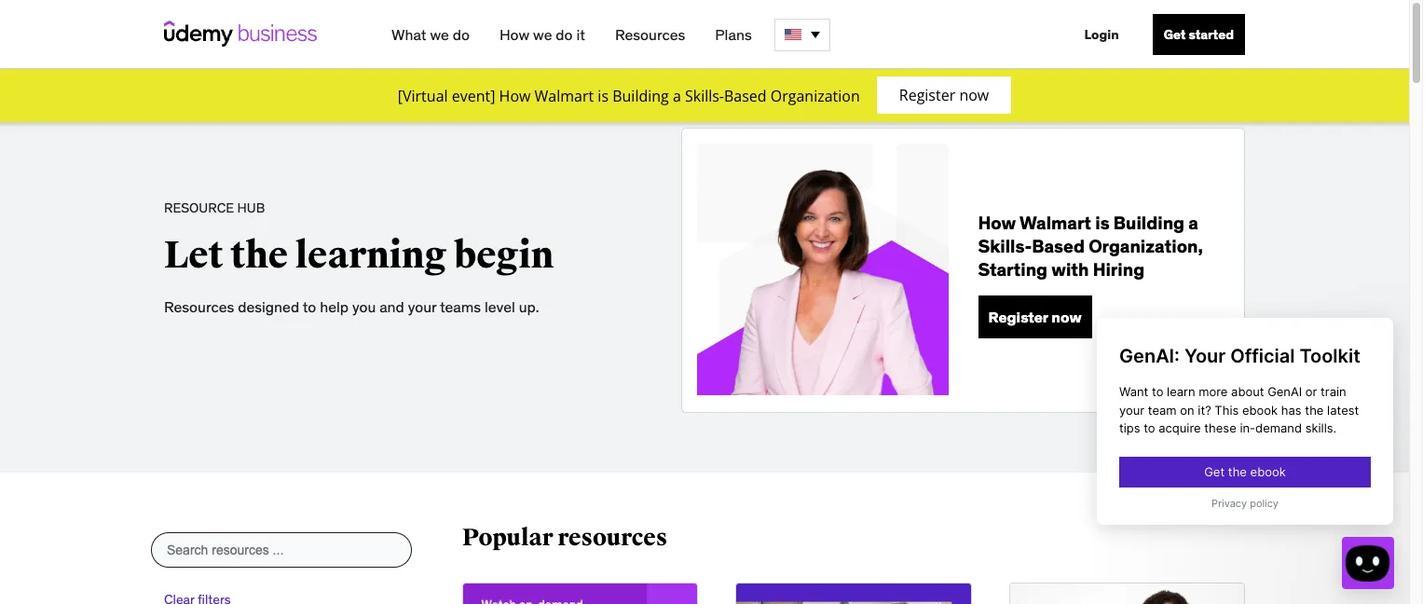 Task type: describe. For each thing, give the bounding box(es) containing it.
how for how walmart is building a skills-based organization, starting with hiring
[[978, 212, 1016, 234]]

starting
[[978, 258, 1048, 280]]

1 horizontal spatial now
[[1052, 308, 1082, 327]]

your
[[408, 297, 437, 316]]

teams
[[440, 297, 481, 316]]

let
[[164, 233, 223, 279]]

0 horizontal spatial based
[[724, 86, 767, 106]]

plans
[[715, 25, 752, 44]]

with
[[1052, 258, 1089, 280]]

level
[[485, 297, 515, 316]]

what
[[391, 25, 427, 44]]

what we do
[[391, 25, 470, 44]]

0 vertical spatial building
[[613, 86, 669, 106]]

0 vertical spatial is
[[598, 86, 609, 106]]

do for what we do
[[453, 25, 470, 44]]

learning
[[295, 233, 447, 279]]

[virtual
[[398, 86, 448, 106]]

menu navigation
[[377, 0, 1245, 69]]

a inside the how walmart is building a skills-based organization, starting with hiring
[[1189, 212, 1199, 234]]

based inside the how walmart is building a skills-based organization, starting with hiring
[[1032, 235, 1085, 257]]

1 vertical spatial register now
[[989, 308, 1082, 327]]

0 horizontal spatial register
[[899, 85, 956, 105]]

we for how
[[533, 25, 552, 44]]

0 vertical spatial now
[[960, 85, 989, 105]]

what we do button
[[384, 18, 477, 51]]

how walmart is building a skills-based organization, starting with hiring link
[[978, 212, 1229, 281]]

popular
[[462, 522, 553, 551]]

resources button
[[608, 18, 693, 51]]

let the learning begin
[[164, 233, 554, 279]]

event]
[[452, 86, 495, 106]]

popular resources
[[462, 522, 668, 551]]

hiring
[[1093, 258, 1145, 280]]

up.
[[519, 297, 539, 316]]

started
[[1189, 26, 1234, 43]]

you
[[352, 297, 376, 316]]

we for what
[[430, 25, 449, 44]]

building inside the how walmart is building a skills-based organization, starting with hiring
[[1114, 212, 1185, 234]]

walmart inside the how walmart is building a skills-based organization, starting with hiring
[[1020, 212, 1092, 234]]

resources for resources designed to help you and your teams level up.
[[164, 297, 234, 316]]

designed
[[238, 297, 299, 316]]

plans button
[[708, 18, 759, 51]]

and
[[379, 297, 404, 316]]

get started
[[1164, 26, 1234, 43]]

skills- inside the how walmart is building a skills-based organization, starting with hiring
[[978, 235, 1032, 257]]

register now link
[[978, 296, 1092, 339]]



Task type: locate. For each thing, give the bounding box(es) containing it.
skills- down plans at the right
[[685, 86, 724, 106]]

resources inside popup button
[[615, 25, 685, 44]]

[virtual event] how walmart is building a skills-based organization
[[398, 86, 860, 106]]

how we do it
[[500, 25, 585, 44]]

is inside the how walmart is building a skills-based organization, starting with hiring
[[1095, 212, 1110, 234]]

1 vertical spatial how
[[499, 86, 531, 106]]

1 vertical spatial walmart
[[1020, 212, 1092, 234]]

0 horizontal spatial skills-
[[685, 86, 724, 106]]

1 vertical spatial a
[[1189, 212, 1199, 234]]

walmart
[[535, 86, 594, 106], [1020, 212, 1092, 234]]

0 vertical spatial register
[[899, 85, 956, 105]]

help
[[320, 297, 349, 316]]

organization,
[[1089, 235, 1203, 257]]

resources up [virtual event] how walmart is building a skills-based organization
[[615, 25, 685, 44]]

how walmart is building a skills-based organization, starting with hiring
[[978, 212, 1203, 280]]

a
[[673, 86, 681, 106], [1189, 212, 1199, 234]]

do inside dropdown button
[[556, 25, 573, 44]]

do right what
[[453, 25, 470, 44]]

0 horizontal spatial walmart
[[535, 86, 594, 106]]

walmart up the with
[[1020, 212, 1092, 234]]

1 horizontal spatial based
[[1032, 235, 1085, 257]]

0 vertical spatial walmart
[[535, 86, 594, 106]]

1 horizontal spatial a
[[1189, 212, 1199, 234]]

1 vertical spatial is
[[1095, 212, 1110, 234]]

get started link
[[1153, 14, 1245, 55]]

it
[[576, 25, 585, 44]]

how inside the how walmart is building a skills-based organization, starting with hiring
[[978, 212, 1016, 234]]

building down resources popup button
[[613, 86, 669, 106]]

we
[[430, 25, 449, 44], [533, 25, 552, 44]]

2 we from the left
[[533, 25, 552, 44]]

udemy business image
[[164, 21, 317, 47]]

based down "plans" popup button
[[724, 86, 767, 106]]

1 horizontal spatial walmart
[[1020, 212, 1092, 234]]

1 horizontal spatial we
[[533, 25, 552, 44]]

register now
[[899, 85, 989, 105], [989, 308, 1082, 327]]

resource hub
[[164, 199, 265, 216]]

how we do it button
[[492, 18, 593, 51]]

resources for resources
[[615, 25, 685, 44]]

2 do from the left
[[556, 25, 573, 44]]

1 vertical spatial skills-
[[978, 235, 1032, 257]]

0 vertical spatial how
[[500, 25, 530, 44]]

get
[[1164, 26, 1186, 43]]

0 horizontal spatial resources
[[164, 297, 234, 316]]

1 horizontal spatial resources
[[615, 25, 685, 44]]

how for how we do it
[[500, 25, 530, 44]]

hub
[[237, 199, 265, 216]]

register
[[899, 85, 956, 105], [989, 308, 1048, 327]]

building up the organization,
[[1114, 212, 1185, 234]]

0 horizontal spatial building
[[613, 86, 669, 106]]

0 horizontal spatial is
[[598, 86, 609, 106]]

1 vertical spatial resources
[[164, 297, 234, 316]]

0 vertical spatial resources
[[615, 25, 685, 44]]

how up starting in the top right of the page
[[978, 212, 1016, 234]]

do inside popup button
[[453, 25, 470, 44]]

walmart down the it
[[535, 86, 594, 106]]

a down resources popup button
[[673, 86, 681, 106]]

how
[[500, 25, 530, 44], [499, 86, 531, 106], [978, 212, 1016, 234]]

is up the "hiring"
[[1095, 212, 1110, 234]]

resources
[[558, 522, 668, 551]]

how inside dropdown button
[[500, 25, 530, 44]]

resources designed to help you and your teams level up.
[[164, 297, 539, 316]]

1 horizontal spatial is
[[1095, 212, 1110, 234]]

we right what
[[430, 25, 449, 44]]

Search resources ... text field
[[151, 532, 412, 567]]

1 horizontal spatial register
[[989, 308, 1048, 327]]

building
[[613, 86, 669, 106], [1114, 212, 1185, 234]]

login
[[1085, 26, 1119, 43]]

1 we from the left
[[430, 25, 449, 44]]

1 vertical spatial based
[[1032, 235, 1085, 257]]

0 vertical spatial skills-
[[685, 86, 724, 106]]

a up the organization,
[[1189, 212, 1199, 234]]

0 vertical spatial based
[[724, 86, 767, 106]]

how left the it
[[500, 25, 530, 44]]

0 vertical spatial register now
[[899, 85, 989, 105]]

2 vertical spatial how
[[978, 212, 1016, 234]]

skills-
[[685, 86, 724, 106], [978, 235, 1032, 257]]

do
[[453, 25, 470, 44], [556, 25, 573, 44]]

resources down let
[[164, 297, 234, 316]]

resource
[[164, 199, 234, 216]]

based up the with
[[1032, 235, 1085, 257]]

1 horizontal spatial building
[[1114, 212, 1185, 234]]

1 vertical spatial register
[[989, 308, 1048, 327]]

1 vertical spatial building
[[1114, 212, 1185, 234]]

we inside popup button
[[430, 25, 449, 44]]

0 horizontal spatial a
[[673, 86, 681, 106]]

we inside dropdown button
[[533, 25, 552, 44]]

0 vertical spatial a
[[673, 86, 681, 106]]

we left the it
[[533, 25, 552, 44]]

is
[[598, 86, 609, 106], [1095, 212, 1110, 234]]

resources
[[615, 25, 685, 44], [164, 297, 234, 316]]

1 vertical spatial now
[[1052, 308, 1082, 327]]

skills- up starting in the top right of the page
[[978, 235, 1032, 257]]

1 horizontal spatial skills-
[[978, 235, 1032, 257]]

begin
[[454, 233, 554, 279]]

0 horizontal spatial do
[[453, 25, 470, 44]]

do left the it
[[556, 25, 573, 44]]

the
[[230, 233, 288, 279]]

1 horizontal spatial do
[[556, 25, 573, 44]]

is down resources popup button
[[598, 86, 609, 106]]

0 horizontal spatial now
[[960, 85, 989, 105]]

to
[[303, 297, 316, 316]]

based
[[724, 86, 767, 106], [1032, 235, 1085, 257]]

how right event]
[[499, 86, 531, 106]]

login button
[[1073, 14, 1130, 55]]

1 do from the left
[[453, 25, 470, 44]]

organization
[[771, 86, 860, 106]]

0 horizontal spatial we
[[430, 25, 449, 44]]

now
[[960, 85, 989, 105], [1052, 308, 1082, 327]]

do for how we do it
[[556, 25, 573, 44]]



Task type: vqa. For each thing, say whether or not it's contained in the screenshot.
and on the left
yes



